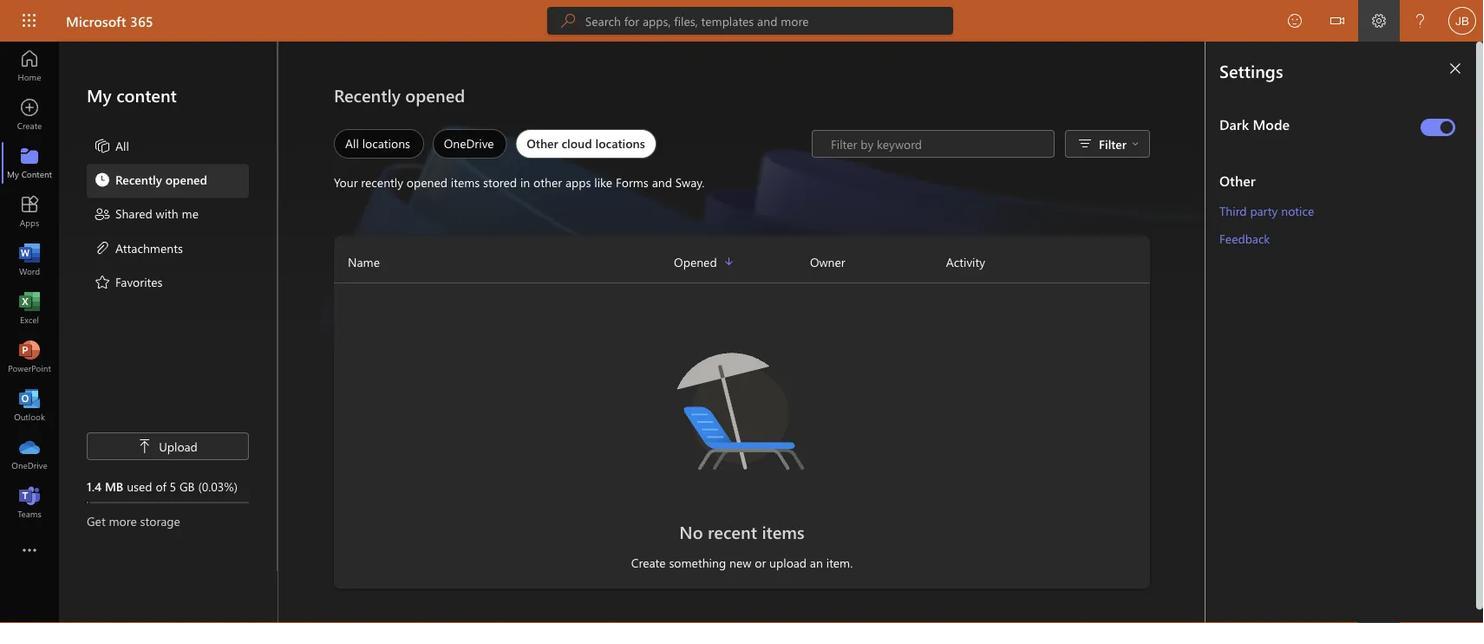 Task type: locate. For each thing, give the bounding box(es) containing it.
other
[[534, 174, 562, 190]]

dark
[[1220, 115, 1249, 133]]

opened
[[405, 84, 465, 107], [165, 172, 207, 188], [407, 174, 448, 190]]

something
[[669, 555, 726, 571]]

my content
[[87, 84, 177, 107]]

5
[[170, 478, 176, 494]]

gb
[[180, 478, 195, 494]]

items left stored
[[451, 174, 480, 190]]

jb
[[1456, 14, 1469, 27]]

locations up recently
[[362, 135, 410, 151]]

row containing name
[[334, 248, 1150, 284]]


[[138, 440, 152, 454]]

1 horizontal spatial recently opened
[[334, 84, 465, 107]]

application
[[0, 42, 1206, 624]]

items
[[451, 174, 480, 190], [762, 521, 805, 543]]

Filter by keyword text field
[[829, 135, 1045, 153]]

other up third
[[1220, 171, 1256, 190]]

None search field
[[547, 7, 953, 35]]

all up your
[[345, 135, 359, 151]]

Search box. Suggestions appear as you type. search field
[[585, 7, 953, 35]]

name button
[[334, 248, 674, 276]]

third party notice link
[[1220, 203, 1314, 219]]

navigation
[[0, 42, 59, 527]]

opened
[[674, 254, 717, 270]]

application containing my content
[[0, 42, 1206, 624]]

other left the cloud
[[527, 135, 558, 151]]

forms
[[616, 174, 649, 190]]

all
[[345, 135, 359, 151], [115, 137, 129, 154]]

tab list
[[330, 125, 661, 163]]

1 horizontal spatial all
[[345, 135, 359, 151]]

recently up shared
[[115, 172, 162, 188]]

opened up me at the left top of the page
[[165, 172, 207, 188]]

mode
[[1253, 115, 1290, 133]]

content
[[116, 84, 177, 107]]

my
[[87, 84, 112, 107]]

create something new or upload an item. status
[[538, 555, 946, 572]]

0 vertical spatial other
[[527, 135, 558, 151]]

mb
[[105, 478, 123, 494]]

menu
[[87, 130, 249, 300]]

1 horizontal spatial items
[[762, 521, 805, 543]]

my content left pane navigation navigation
[[59, 42, 278, 572]]

create image
[[21, 106, 38, 123]]

all inside my content left pane navigation navigation
[[115, 137, 129, 154]]

owner button
[[810, 248, 946, 276]]

0 horizontal spatial recently
[[115, 172, 162, 188]]

0 horizontal spatial items
[[451, 174, 480, 190]]

status
[[812, 130, 1055, 158]]

dark mode
[[1220, 115, 1290, 133]]

favorites element
[[94, 273, 163, 294]]

all up recently opened element
[[115, 137, 129, 154]]

opened right recently
[[407, 174, 448, 190]]

items inside status
[[762, 521, 805, 543]]

feedback button
[[1220, 225, 1270, 252]]

1 horizontal spatial other
[[1220, 171, 1256, 190]]

third
[[1220, 203, 1247, 219]]

dark mode element
[[1220, 115, 1414, 134]]

outlook image
[[21, 397, 38, 415]]

opened up onedrive
[[405, 84, 465, 107]]

microsoft 365
[[66, 11, 153, 30]]

0 horizontal spatial other
[[527, 135, 558, 151]]

recently opened
[[334, 84, 465, 107], [115, 172, 207, 188]]

365
[[130, 11, 153, 30]]

(0.03%)
[[198, 478, 238, 494]]

settings region
[[1154, 42, 1483, 624], [1206, 42, 1483, 624]]

other
[[527, 135, 558, 151], [1220, 171, 1256, 190]]

all locations tab
[[330, 129, 428, 159]]

or
[[755, 555, 766, 571]]

1 horizontal spatial locations
[[596, 135, 645, 151]]

view more apps image
[[21, 543, 38, 560]]

microsoft 365 banner
[[0, 0, 1483, 45]]

menu containing all
[[87, 130, 249, 300]]

recently opened up all locations
[[334, 84, 465, 107]]

all inside tab
[[345, 135, 359, 151]]

2 locations from the left
[[596, 135, 645, 151]]

other inside tab
[[527, 135, 558, 151]]

1 vertical spatial other
[[1220, 171, 1256, 190]]

0 horizontal spatial all
[[115, 137, 129, 154]]

recently opened element
[[94, 171, 207, 192]]

upload
[[770, 555, 807, 571]]

other cloud locations tab
[[511, 129, 661, 159]]

owner
[[810, 254, 846, 270]]

locations up the forms
[[596, 135, 645, 151]]

cloud
[[562, 135, 592, 151]]

locations
[[362, 135, 410, 151], [596, 135, 645, 151]]

recently
[[361, 174, 403, 190]]

excel image
[[21, 300, 38, 318]]

notice
[[1281, 203, 1314, 219]]

and
[[652, 174, 672, 190]]

1 vertical spatial items
[[762, 521, 805, 543]]

feedback
[[1220, 230, 1270, 246]]

home image
[[21, 57, 38, 75]]

favorites
[[115, 274, 163, 290]]

create
[[631, 555, 666, 571]]

word image
[[21, 252, 38, 269]]

row
[[334, 248, 1150, 284]]

other element
[[1220, 171, 1463, 190]]

recently up all locations
[[334, 84, 401, 107]]

recently opened up shared with me on the top left of the page
[[115, 172, 207, 188]]

other inside settings region
[[1220, 171, 1256, 190]]

0 horizontal spatial locations
[[362, 135, 410, 151]]

filter 
[[1099, 136, 1139, 152]]

1 vertical spatial recently opened
[[115, 172, 207, 188]]

0 horizontal spatial recently opened
[[115, 172, 207, 188]]

me
[[182, 206, 199, 222]]

0 vertical spatial recently
[[334, 84, 401, 107]]

2 settings region from the left
[[1206, 42, 1483, 624]]

1 vertical spatial recently
[[115, 172, 162, 188]]

items up the upload
[[762, 521, 805, 543]]

get
[[87, 513, 106, 529]]

recently
[[334, 84, 401, 107], [115, 172, 162, 188]]



Task type: describe. For each thing, give the bounding box(es) containing it.
in
[[520, 174, 530, 190]]

no
[[680, 521, 703, 543]]

recently opened inside recently opened element
[[115, 172, 207, 188]]

activity
[[946, 254, 985, 270]]

activity, column 4 of 4 column header
[[946, 248, 1150, 276]]

item.
[[826, 555, 853, 571]]

create something new or upload an item.
[[631, 555, 853, 571]]

microsoft
[[66, 11, 126, 30]]

other cloud locations
[[527, 135, 645, 151]]

powerpoint image
[[21, 349, 38, 366]]

attachments element
[[94, 239, 183, 260]]

all for all
[[115, 137, 129, 154]]

filter
[[1099, 136, 1127, 152]]

empty state icon image
[[664, 332, 820, 488]]

0 vertical spatial items
[[451, 174, 480, 190]]

with
[[156, 206, 178, 222]]

party
[[1250, 203, 1278, 219]]

third party notice
[[1220, 203, 1314, 219]]

menu inside my content left pane navigation navigation
[[87, 130, 249, 300]]

upload
[[159, 439, 198, 455]]

like
[[595, 174, 613, 190]]


[[1331, 14, 1345, 28]]

opened button
[[674, 248, 810, 276]]

your recently opened items stored in other apps like forms and sway.
[[334, 174, 705, 190]]

stored
[[483, 174, 517, 190]]

1 horizontal spatial recently
[[334, 84, 401, 107]]

other for other cloud locations
[[527, 135, 558, 151]]

shared with me
[[115, 206, 199, 222]]


[[1132, 141, 1139, 147]]

new
[[730, 555, 752, 571]]

1 locations from the left
[[362, 135, 410, 151]]

 button
[[1317, 0, 1359, 45]]

teams image
[[21, 494, 38, 512]]

tab list containing all locations
[[330, 125, 661, 163]]

no recent items status
[[538, 520, 946, 544]]

get more storage
[[87, 513, 180, 529]]

your
[[334, 174, 358, 190]]

1.4
[[87, 478, 102, 494]]

other for other
[[1220, 171, 1256, 190]]

my content image
[[21, 154, 38, 172]]

all element
[[94, 137, 129, 158]]

all locations
[[345, 135, 410, 151]]

no recent items
[[680, 521, 805, 543]]

 upload
[[138, 439, 198, 455]]

of
[[156, 478, 166, 494]]

storage
[[140, 513, 180, 529]]

shared with me element
[[94, 205, 199, 226]]

apps
[[566, 174, 591, 190]]

onedrive
[[444, 135, 494, 151]]

0 vertical spatial recently opened
[[334, 84, 465, 107]]

1 settings region from the left
[[1154, 42, 1483, 624]]

settings
[[1220, 59, 1284, 82]]

get more storage button
[[87, 513, 249, 530]]

onedrive image
[[21, 446, 38, 463]]

onedrive tab
[[428, 129, 511, 159]]

name
[[348, 254, 380, 270]]

sway.
[[676, 174, 705, 190]]

1.4 mb used of 5 gb (0.03%)
[[87, 478, 238, 494]]

recently inside my content left pane navigation navigation
[[115, 172, 162, 188]]

all for all locations
[[345, 135, 359, 151]]

attachments
[[115, 240, 183, 256]]

an
[[810, 555, 823, 571]]

recent
[[708, 521, 757, 543]]

jb button
[[1442, 0, 1483, 42]]

shared
[[115, 206, 152, 222]]

opened inside recently opened element
[[165, 172, 207, 188]]

more
[[109, 513, 137, 529]]

apps image
[[21, 203, 38, 220]]

used
[[127, 478, 152, 494]]



Task type: vqa. For each thing, say whether or not it's contained in the screenshot.
STORED
yes



